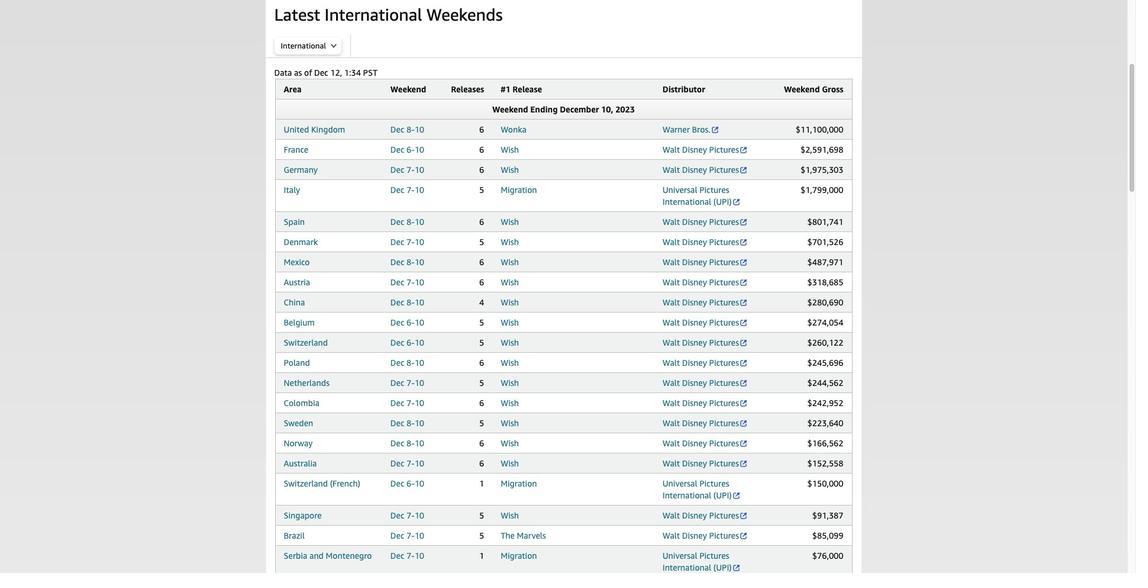 Task type: describe. For each thing, give the bounding box(es) containing it.
wish link for belgium
[[501, 317, 519, 327]]

austria
[[284, 277, 310, 287]]

dec 7-10 for denmark
[[391, 237, 424, 247]]

serbia and montenegro link
[[284, 551, 372, 561]]

walt disney pictures for $244,562
[[663, 378, 739, 388]]

dropdown image
[[331, 43, 337, 48]]

switzerland (french)
[[284, 478, 361, 488]]

dec for colombia
[[391, 398, 405, 408]]

dec 6-10 link for switzerland (french)
[[391, 478, 424, 488]]

release
[[513, 84, 542, 94]]

#1
[[501, 84, 511, 94]]

united
[[284, 124, 309, 134]]

disney for $223,640
[[682, 418, 707, 428]]

walt disney pictures for $2,591,698
[[663, 144, 739, 155]]

wish for colombia
[[501, 398, 519, 408]]

pictures for $487,971
[[709, 257, 739, 267]]

$701,526
[[808, 237, 844, 247]]

dec 7-10 link for singapore
[[391, 510, 424, 520]]

disney for $318,685
[[682, 277, 707, 287]]

united kingdom
[[284, 124, 345, 134]]

the marvels
[[501, 530, 546, 540]]

wish link for china
[[501, 297, 519, 307]]

the marvels link
[[501, 530, 546, 540]]

as
[[294, 67, 302, 78]]

germany link
[[284, 165, 318, 175]]

8- for china
[[407, 297, 415, 307]]

$150,000
[[808, 478, 844, 488]]

austria link
[[284, 277, 310, 287]]

distributor
[[663, 84, 706, 94]]

international for switzerland (french)
[[663, 490, 712, 500]]

denmark link
[[284, 237, 318, 247]]

12,
[[330, 67, 342, 78]]

universal pictures international (upi) link for $76,000
[[663, 551, 741, 572]]

walt disney pictures link for $245,696
[[663, 358, 748, 368]]

pictures for $244,562
[[709, 378, 739, 388]]

walt disney pictures link for $801,741
[[663, 217, 748, 227]]

sweden link
[[284, 418, 313, 428]]

mexico
[[284, 257, 310, 267]]

walt disney pictures for $91,387
[[663, 510, 739, 520]]

walt for $91,387
[[663, 510, 680, 520]]

walt for $260,122
[[663, 337, 680, 347]]

walt disney pictures link for $223,640
[[663, 418, 748, 428]]

mexico link
[[284, 257, 310, 267]]

and
[[310, 551, 324, 561]]

10 for sweden
[[415, 418, 424, 428]]

weekend ending december 10, 2023
[[493, 104, 635, 114]]

dec 8-10 link for spain
[[391, 217, 424, 227]]

disney for $487,971
[[682, 257, 707, 267]]

migration for serbia and montenegro
[[501, 551, 537, 561]]

dec 7-10 link for brazil
[[391, 530, 424, 540]]

walt disney pictures link for $91,387
[[663, 510, 748, 520]]

ending
[[531, 104, 558, 114]]

belgium link
[[284, 317, 315, 327]]

10 for mexico
[[415, 257, 424, 267]]

7- for austria
[[407, 277, 415, 287]]

walt disney pictures for $85,099
[[663, 530, 739, 540]]

australia link
[[284, 458, 317, 468]]

6 for poland
[[479, 358, 484, 368]]

netherlands link
[[284, 378, 330, 388]]

walt for $223,640
[[663, 418, 680, 428]]

2023
[[616, 104, 635, 114]]

wish for australia
[[501, 458, 519, 468]]

7- for italy
[[407, 185, 415, 195]]

disney for $152,558
[[682, 458, 707, 468]]

weekend gross
[[784, 84, 844, 94]]

7- for netherlands
[[407, 378, 415, 388]]

warner
[[663, 124, 690, 134]]

walt for $701,526
[[663, 237, 680, 247]]

wish link for singapore
[[501, 510, 519, 520]]

8- for spain
[[407, 217, 415, 227]]

10 for colombia
[[415, 398, 424, 408]]

$223,640
[[808, 418, 844, 428]]

warner bros. link
[[663, 124, 720, 134]]

china link
[[284, 297, 305, 307]]

norway link
[[284, 438, 313, 448]]

walt disney pictures for $280,690
[[663, 297, 739, 307]]

brazil
[[284, 530, 305, 540]]

wish for singapore
[[501, 510, 519, 520]]

6 for united kingdom
[[479, 124, 484, 134]]

1:34
[[344, 67, 361, 78]]

walt for $280,690
[[663, 297, 680, 307]]

germany
[[284, 165, 318, 175]]

serbia
[[284, 551, 307, 561]]

$166,562
[[808, 438, 844, 448]]

data
[[274, 67, 292, 78]]

singapore link
[[284, 510, 322, 520]]

pictures for $260,122
[[709, 337, 739, 347]]

releases
[[451, 84, 484, 94]]

wonka link
[[501, 124, 527, 134]]

marvels
[[517, 530, 546, 540]]

pictures for $242,952
[[709, 398, 739, 408]]

dec for serbia and montenegro
[[391, 551, 405, 561]]

wish link for colombia
[[501, 398, 519, 408]]

poland
[[284, 358, 310, 368]]

5 for singapore
[[479, 510, 484, 520]]

spain
[[284, 217, 305, 227]]

(french)
[[330, 478, 361, 488]]

disney for $91,387
[[682, 510, 707, 520]]

walt disney pictures link for $260,122
[[663, 337, 748, 347]]

pictures for $280,690
[[709, 297, 739, 307]]

$1,975,303
[[801, 165, 844, 175]]

dec 8-10 for poland
[[391, 358, 424, 368]]

pictures for $91,387
[[709, 510, 739, 520]]

10 for poland
[[415, 358, 424, 368]]

$76,000
[[813, 551, 844, 561]]

$318,685
[[808, 277, 844, 287]]

poland link
[[284, 358, 310, 368]]

dec 6-10 for belgium
[[391, 317, 424, 327]]

universal pictures international (upi) link for $1,799,000
[[663, 185, 741, 207]]

dec for united kingdom
[[391, 124, 405, 134]]

dec 8-10 for sweden
[[391, 418, 424, 428]]

wish for denmark
[[501, 237, 519, 247]]

dec for spain
[[391, 217, 405, 227]]

walt disney pictures for $242,952
[[663, 398, 739, 408]]

december
[[560, 104, 599, 114]]

dec 7-10 for netherlands
[[391, 378, 424, 388]]

united kingdom link
[[284, 124, 345, 134]]

walt for $85,099
[[663, 530, 680, 540]]

dec for italy
[[391, 185, 405, 195]]

dec 7-10 for germany
[[391, 165, 424, 175]]

8- for norway
[[407, 438, 415, 448]]

10 for australia
[[415, 458, 424, 468]]

dec for switzerland
[[391, 337, 405, 347]]

dec for poland
[[391, 358, 405, 368]]

dec 7-10 link for italy
[[391, 185, 424, 195]]

#1 release
[[501, 84, 542, 94]]

belgium
[[284, 317, 315, 327]]

dec for singapore
[[391, 510, 405, 520]]

spain link
[[284, 217, 305, 227]]

$242,952
[[808, 398, 844, 408]]

weekend for weekend ending december 10, 2023
[[493, 104, 528, 114]]

(upi) for $150,000
[[714, 490, 732, 500]]

disney for $2,591,698
[[682, 144, 707, 155]]

dec 7-10 for austria
[[391, 277, 424, 287]]

dec 6-10 for switzerland
[[391, 337, 424, 347]]

france
[[284, 144, 308, 155]]

the
[[501, 530, 515, 540]]

$487,971
[[808, 257, 844, 267]]

dec 8-10 for mexico
[[391, 257, 424, 267]]



Task type: vqa. For each thing, say whether or not it's contained in the screenshot.


Task type: locate. For each thing, give the bounding box(es) containing it.
6 walt from the top
[[663, 277, 680, 287]]

universal pictures international (upi) link for $150,000
[[663, 478, 741, 500]]

1 vertical spatial universal
[[663, 478, 698, 488]]

3 6- from the top
[[407, 337, 415, 347]]

4 wish link from the top
[[501, 237, 519, 247]]

2 universal pictures international (upi) from the top
[[663, 478, 732, 500]]

2 vertical spatial migration
[[501, 551, 537, 561]]

switzerland down the australia "link"
[[284, 478, 328, 488]]

7 disney from the top
[[682, 297, 707, 307]]

10 for spain
[[415, 217, 424, 227]]

3 dec 6-10 link from the top
[[391, 337, 424, 347]]

wish for sweden
[[501, 418, 519, 428]]

dec 7-10 for singapore
[[391, 510, 424, 520]]

1
[[479, 478, 484, 488], [479, 551, 484, 561]]

17 10 from the top
[[415, 458, 424, 468]]

wish for poland
[[501, 358, 519, 368]]

brazil link
[[284, 530, 305, 540]]

dec 8-10 for spain
[[391, 217, 424, 227]]

7- for singapore
[[407, 510, 415, 520]]

12 disney from the top
[[682, 398, 707, 408]]

0 vertical spatial migration
[[501, 185, 537, 195]]

6 5 from the top
[[479, 418, 484, 428]]

weekend
[[391, 84, 426, 94], [784, 84, 820, 94], [493, 104, 528, 114]]

migration for switzerland (french)
[[501, 478, 537, 488]]

11 walt from the top
[[663, 378, 680, 388]]

3 10 from the top
[[415, 165, 424, 175]]

0 vertical spatial switzerland
[[284, 337, 328, 347]]

2 vertical spatial universal
[[663, 551, 698, 561]]

5 wish link from the top
[[501, 257, 519, 267]]

disney for $85,099
[[682, 530, 707, 540]]

pst
[[363, 67, 378, 78]]

1 vertical spatial universal pictures international (upi) link
[[663, 478, 741, 500]]

5 disney from the top
[[682, 257, 707, 267]]

(upi) for $76,000
[[714, 562, 732, 572]]

2 vertical spatial migration link
[[501, 551, 537, 561]]

wish for switzerland
[[501, 337, 519, 347]]

wish link for france
[[501, 144, 519, 155]]

walt for $244,562
[[663, 378, 680, 388]]

pictures for $245,696
[[709, 358, 739, 368]]

switzerland
[[284, 337, 328, 347], [284, 478, 328, 488]]

10 for switzerland
[[415, 337, 424, 347]]

2 universal pictures international (upi) link from the top
[[663, 478, 741, 500]]

colombia
[[284, 398, 320, 408]]

dec for australia
[[391, 458, 405, 468]]

6- for belgium
[[407, 317, 415, 327]]

wish for netherlands
[[501, 378, 519, 388]]

2 8- from the top
[[407, 217, 415, 227]]

dec 7-10 for colombia
[[391, 398, 424, 408]]

dec 8-10
[[391, 124, 424, 134], [391, 217, 424, 227], [391, 257, 424, 267], [391, 297, 424, 307], [391, 358, 424, 368], [391, 418, 424, 428], [391, 438, 424, 448]]

3 6 from the top
[[479, 165, 484, 175]]

5 wish from the top
[[501, 257, 519, 267]]

wish link for norway
[[501, 438, 519, 448]]

walt disney pictures link
[[663, 144, 748, 155], [663, 165, 748, 175], [663, 217, 748, 227], [663, 237, 748, 247], [663, 257, 748, 267], [663, 277, 748, 287], [663, 297, 748, 307], [663, 317, 748, 327], [663, 337, 748, 347], [663, 358, 748, 368], [663, 378, 748, 388], [663, 398, 748, 408], [663, 418, 748, 428], [663, 438, 748, 448], [663, 458, 748, 468], [663, 510, 748, 520], [663, 530, 748, 540]]

dec 6-10
[[391, 144, 424, 155], [391, 317, 424, 327], [391, 337, 424, 347], [391, 478, 424, 488]]

0 vertical spatial migration link
[[501, 185, 537, 195]]

pictures for $274,054
[[709, 317, 739, 327]]

5 walt disney pictures from the top
[[663, 257, 739, 267]]

3 dec 7-10 from the top
[[391, 237, 424, 247]]

$11,100,000
[[796, 124, 844, 134]]

$280,690
[[808, 297, 844, 307]]

4
[[479, 297, 484, 307]]

1 vertical spatial 1
[[479, 551, 484, 561]]

3 dec 8-10 from the top
[[391, 257, 424, 267]]

migration
[[501, 185, 537, 195], [501, 478, 537, 488], [501, 551, 537, 561]]

area
[[284, 84, 302, 94]]

kingdom
[[311, 124, 345, 134]]

australia
[[284, 458, 317, 468]]

wish link for sweden
[[501, 418, 519, 428]]

16 walt disney pictures from the top
[[663, 510, 739, 520]]

1 walt disney pictures from the top
[[663, 144, 739, 155]]

4 7- from the top
[[407, 277, 415, 287]]

2 migration link from the top
[[501, 478, 537, 488]]

wish for mexico
[[501, 257, 519, 267]]

$85,099
[[813, 530, 844, 540]]

0 vertical spatial (upi)
[[714, 197, 732, 207]]

9 walt disney pictures from the top
[[663, 337, 739, 347]]

dec
[[314, 67, 328, 78], [391, 124, 405, 134], [391, 144, 405, 155], [391, 165, 405, 175], [391, 185, 405, 195], [391, 217, 405, 227], [391, 237, 405, 247], [391, 257, 405, 267], [391, 277, 405, 287], [391, 297, 405, 307], [391, 317, 405, 327], [391, 337, 405, 347], [391, 358, 405, 368], [391, 378, 405, 388], [391, 398, 405, 408], [391, 418, 405, 428], [391, 438, 405, 448], [391, 458, 405, 468], [391, 478, 405, 488], [391, 510, 405, 520], [391, 530, 405, 540], [391, 551, 405, 561]]

6 7- from the top
[[407, 398, 415, 408]]

$245,696
[[808, 358, 844, 368]]

dec 7-10 link for australia
[[391, 458, 424, 468]]

(upi)
[[714, 197, 732, 207], [714, 490, 732, 500], [714, 562, 732, 572]]

10 for belgium
[[415, 317, 424, 327]]

montenegro
[[326, 551, 372, 561]]

6
[[479, 124, 484, 134], [479, 144, 484, 155], [479, 165, 484, 175], [479, 217, 484, 227], [479, 257, 484, 267], [479, 277, 484, 287], [479, 358, 484, 368], [479, 398, 484, 408], [479, 438, 484, 448], [479, 458, 484, 468]]

3 migration link from the top
[[501, 551, 537, 561]]

universal for $1,799,000
[[663, 185, 698, 195]]

walt for $487,971
[[663, 257, 680, 267]]

13 walt disney pictures link from the top
[[663, 418, 748, 428]]

wish
[[501, 144, 519, 155], [501, 165, 519, 175], [501, 217, 519, 227], [501, 237, 519, 247], [501, 257, 519, 267], [501, 277, 519, 287], [501, 297, 519, 307], [501, 317, 519, 327], [501, 337, 519, 347], [501, 358, 519, 368], [501, 378, 519, 388], [501, 398, 519, 408], [501, 418, 519, 428], [501, 438, 519, 448], [501, 458, 519, 468], [501, 510, 519, 520]]

1 dec 7-10 link from the top
[[391, 165, 424, 175]]

1 (upi) from the top
[[714, 197, 732, 207]]

disney for $274,054
[[682, 317, 707, 327]]

4 wish from the top
[[501, 237, 519, 247]]

12 walt disney pictures from the top
[[663, 398, 739, 408]]

disney
[[682, 144, 707, 155], [682, 165, 707, 175], [682, 217, 707, 227], [682, 237, 707, 247], [682, 257, 707, 267], [682, 277, 707, 287], [682, 297, 707, 307], [682, 317, 707, 327], [682, 337, 707, 347], [682, 358, 707, 368], [682, 378, 707, 388], [682, 398, 707, 408], [682, 418, 707, 428], [682, 438, 707, 448], [682, 458, 707, 468], [682, 510, 707, 520], [682, 530, 707, 540]]

1 vertical spatial migration
[[501, 478, 537, 488]]

$260,122
[[808, 337, 844, 347]]

dec 6-10 link for switzerland
[[391, 337, 424, 347]]

1 disney from the top
[[682, 144, 707, 155]]

7- for australia
[[407, 458, 415, 468]]

6 dec 8-10 from the top
[[391, 418, 424, 428]]

1 horizontal spatial weekend
[[493, 104, 528, 114]]

migration for italy
[[501, 185, 537, 195]]

16 walt from the top
[[663, 510, 680, 520]]

11 10 from the top
[[415, 337, 424, 347]]

17 walt disney pictures link from the top
[[663, 530, 748, 540]]

$801,741
[[808, 217, 844, 227]]

italy link
[[284, 185, 300, 195]]

serbia and montenegro
[[284, 551, 372, 561]]

data as of dec 12, 1:34 pst
[[274, 67, 378, 78]]

switzerland for switzerland (french)
[[284, 478, 328, 488]]

bros.
[[692, 124, 711, 134]]

10 walt disney pictures from the top
[[663, 358, 739, 368]]

5 walt from the top
[[663, 257, 680, 267]]

latest
[[274, 5, 320, 24]]

1 dec 6-10 link from the top
[[391, 144, 424, 155]]

13 disney from the top
[[682, 418, 707, 428]]

21 10 from the top
[[415, 551, 424, 561]]

1 vertical spatial migration link
[[501, 478, 537, 488]]

walt disney pictures
[[663, 144, 739, 155], [663, 165, 739, 175], [663, 217, 739, 227], [663, 237, 739, 247], [663, 257, 739, 267], [663, 277, 739, 287], [663, 297, 739, 307], [663, 317, 739, 327], [663, 337, 739, 347], [663, 358, 739, 368], [663, 378, 739, 388], [663, 398, 739, 408], [663, 418, 739, 428], [663, 438, 739, 448], [663, 458, 739, 468], [663, 510, 739, 520], [663, 530, 739, 540]]

wish link for austria
[[501, 277, 519, 287]]

3 walt disney pictures link from the top
[[663, 217, 748, 227]]

universal
[[663, 185, 698, 195], [663, 478, 698, 488], [663, 551, 698, 561]]

1 6- from the top
[[407, 144, 415, 155]]

pictures for $2,591,698
[[709, 144, 739, 155]]

14 wish link from the top
[[501, 438, 519, 448]]

13 wish from the top
[[501, 418, 519, 428]]

5 for denmark
[[479, 237, 484, 247]]

6 disney from the top
[[682, 277, 707, 287]]

10 for france
[[415, 144, 424, 155]]

3 disney from the top
[[682, 217, 707, 227]]

9 7- from the top
[[407, 530, 415, 540]]

6 8- from the top
[[407, 418, 415, 428]]

8 disney from the top
[[682, 317, 707, 327]]

dec 6-10 link
[[391, 144, 424, 155], [391, 317, 424, 327], [391, 337, 424, 347], [391, 478, 424, 488]]

5 for italy
[[479, 185, 484, 195]]

5 dec 8-10 link from the top
[[391, 358, 424, 368]]

$2,591,698
[[801, 144, 844, 155]]

13 walt disney pictures from the top
[[663, 418, 739, 428]]

wish for china
[[501, 297, 519, 307]]

15 walt disney pictures from the top
[[663, 458, 739, 468]]

5 5 from the top
[[479, 378, 484, 388]]

0 vertical spatial universal
[[663, 185, 698, 195]]

1 1 from the top
[[479, 478, 484, 488]]

$91,387
[[813, 510, 844, 520]]

walt for $1,975,303
[[663, 165, 680, 175]]

dec 8-10 for china
[[391, 297, 424, 307]]

10 for germany
[[415, 165, 424, 175]]

france link
[[284, 144, 308, 155]]

walt disney pictures link for $85,099
[[663, 530, 748, 540]]

2 vertical spatial (upi)
[[714, 562, 732, 572]]

wish link
[[501, 144, 519, 155], [501, 165, 519, 175], [501, 217, 519, 227], [501, 237, 519, 247], [501, 257, 519, 267], [501, 277, 519, 287], [501, 297, 519, 307], [501, 317, 519, 327], [501, 337, 519, 347], [501, 358, 519, 368], [501, 378, 519, 388], [501, 398, 519, 408], [501, 418, 519, 428], [501, 438, 519, 448], [501, 458, 519, 468], [501, 510, 519, 520]]

19 10 from the top
[[415, 510, 424, 520]]

10 10 from the top
[[415, 317, 424, 327]]

0 vertical spatial universal pictures international (upi) link
[[663, 185, 741, 207]]

0 vertical spatial 1
[[479, 478, 484, 488]]

3 7- from the top
[[407, 237, 415, 247]]

wish link for poland
[[501, 358, 519, 368]]

7 wish from the top
[[501, 297, 519, 307]]

6- for france
[[407, 144, 415, 155]]

dec for switzerland (french)
[[391, 478, 405, 488]]

latest international weekends
[[274, 5, 503, 24]]

15 walt disney pictures link from the top
[[663, 458, 748, 468]]

universal pictures international (upi) for $76,000
[[663, 551, 732, 572]]

7-
[[407, 165, 415, 175], [407, 185, 415, 195], [407, 237, 415, 247], [407, 277, 415, 287], [407, 378, 415, 388], [407, 398, 415, 408], [407, 458, 415, 468], [407, 510, 415, 520], [407, 530, 415, 540], [407, 551, 415, 561]]

11 wish from the top
[[501, 378, 519, 388]]

1 vertical spatial (upi)
[[714, 490, 732, 500]]

china
[[284, 297, 305, 307]]

4 dec 6-10 from the top
[[391, 478, 424, 488]]

10,
[[601, 104, 614, 114]]

16 walt disney pictures link from the top
[[663, 510, 748, 520]]

dec for netherlands
[[391, 378, 405, 388]]

6 for germany
[[479, 165, 484, 175]]

2 wish from the top
[[501, 165, 519, 175]]

dec 6-10 link for france
[[391, 144, 424, 155]]

2 vertical spatial universal pictures international (upi) link
[[663, 551, 741, 572]]

8 walt disney pictures from the top
[[663, 317, 739, 327]]

switzerland link
[[284, 337, 328, 347]]

disney for $1,975,303
[[682, 165, 707, 175]]

walt disney pictures for $223,640
[[663, 418, 739, 428]]

6 walt disney pictures link from the top
[[663, 277, 748, 287]]

sweden
[[284, 418, 313, 428]]

7- for brazil
[[407, 530, 415, 540]]

migration link for italy
[[501, 185, 537, 195]]

17 disney from the top
[[682, 530, 707, 540]]

2 10 from the top
[[415, 144, 424, 155]]

walt disney pictures link for $280,690
[[663, 297, 748, 307]]

dec 7-10 link for germany
[[391, 165, 424, 175]]

9 dec 7-10 from the top
[[391, 530, 424, 540]]

6 dec 7-10 link from the top
[[391, 398, 424, 408]]

denmark
[[284, 237, 318, 247]]

dec 8-10 link for poland
[[391, 358, 424, 368]]

1 for dec 6-10
[[479, 478, 484, 488]]

netherlands
[[284, 378, 330, 388]]

$1,799,000
[[801, 185, 844, 195]]

$274,054
[[808, 317, 844, 327]]

6- for switzerland (french)
[[407, 478, 415, 488]]

0 vertical spatial universal pictures international (upi)
[[663, 185, 732, 207]]

12 walt from the top
[[663, 398, 680, 408]]

gross
[[822, 84, 844, 94]]

2 horizontal spatial weekend
[[784, 84, 820, 94]]

norway
[[284, 438, 313, 448]]

5 dec 7-10 from the top
[[391, 378, 424, 388]]

wish for austria
[[501, 277, 519, 287]]

14 disney from the top
[[682, 438, 707, 448]]

0 horizontal spatial weekend
[[391, 84, 426, 94]]

walt for $245,696
[[663, 358, 680, 368]]

walt disney pictures link for $152,558
[[663, 458, 748, 468]]

disney for $260,122
[[682, 337, 707, 347]]

dec 7-10 link for netherlands
[[391, 378, 424, 388]]

pictures for $223,640
[[709, 418, 739, 428]]

5 dec 8-10 from the top
[[391, 358, 424, 368]]

2 vertical spatial universal pictures international (upi)
[[663, 551, 732, 572]]

4 dec 7-10 link from the top
[[391, 277, 424, 287]]

pictures for $1,975,303
[[709, 165, 739, 175]]

pictures for $85,099
[[709, 530, 739, 540]]

walt disney pictures link for $274,054
[[663, 317, 748, 327]]

1 dec 7-10 from the top
[[391, 165, 424, 175]]

universal for $150,000
[[663, 478, 698, 488]]

warner bros.
[[663, 124, 711, 134]]

7 dec 8-10 from the top
[[391, 438, 424, 448]]

1 wish link from the top
[[501, 144, 519, 155]]

5 for sweden
[[479, 418, 484, 428]]

9 wish link from the top
[[501, 337, 519, 347]]

2 6- from the top
[[407, 317, 415, 327]]

walt disney pictures link for $2,591,698
[[663, 144, 748, 155]]

italy
[[284, 185, 300, 195]]

8 10 from the top
[[415, 277, 424, 287]]

1 vertical spatial switzerland
[[284, 478, 328, 488]]

6 walt disney pictures from the top
[[663, 277, 739, 287]]

dec 8-10 for united kingdom
[[391, 124, 424, 134]]

switzerland (french) link
[[284, 478, 361, 488]]

7 7- from the top
[[407, 458, 415, 468]]

4 6 from the top
[[479, 217, 484, 227]]

dec 7-10 link
[[391, 165, 424, 175], [391, 185, 424, 195], [391, 237, 424, 247], [391, 277, 424, 287], [391, 378, 424, 388], [391, 398, 424, 408], [391, 458, 424, 468], [391, 510, 424, 520], [391, 530, 424, 540], [391, 551, 424, 561]]

weekends
[[427, 5, 503, 24]]

5 dec 7-10 link from the top
[[391, 378, 424, 388]]

dec 8-10 link
[[391, 124, 424, 134], [391, 217, 424, 227], [391, 257, 424, 267], [391, 297, 424, 307], [391, 358, 424, 368], [391, 418, 424, 428], [391, 438, 424, 448]]

1 switzerland from the top
[[284, 337, 328, 347]]

6 dec 7-10 from the top
[[391, 398, 424, 408]]

9 walt from the top
[[663, 337, 680, 347]]

10 walt disney pictures link from the top
[[663, 358, 748, 368]]

8- for united kingdom
[[407, 124, 415, 134]]

dec 7-10 for serbia and montenegro
[[391, 551, 424, 561]]

walt disney pictures link for $244,562
[[663, 378, 748, 388]]

of
[[304, 67, 312, 78]]

international
[[325, 5, 422, 24], [281, 41, 326, 50], [663, 197, 712, 207], [663, 490, 712, 500], [663, 562, 712, 572]]

dec 8-10 for norway
[[391, 438, 424, 448]]

$244,562
[[808, 378, 844, 388]]

1 dec 8-10 from the top
[[391, 124, 424, 134]]

11 disney from the top
[[682, 378, 707, 388]]

11 walt disney pictures from the top
[[663, 378, 739, 388]]

8-
[[407, 124, 415, 134], [407, 217, 415, 227], [407, 257, 415, 267], [407, 297, 415, 307], [407, 358, 415, 368], [407, 418, 415, 428], [407, 438, 415, 448]]

7 8- from the top
[[407, 438, 415, 448]]

dec 7-10
[[391, 165, 424, 175], [391, 185, 424, 195], [391, 237, 424, 247], [391, 277, 424, 287], [391, 378, 424, 388], [391, 398, 424, 408], [391, 458, 424, 468], [391, 510, 424, 520], [391, 530, 424, 540], [391, 551, 424, 561]]

3 dec 8-10 link from the top
[[391, 257, 424, 267]]

dec 7-10 link for denmark
[[391, 237, 424, 247]]

wonka
[[501, 124, 527, 134]]

dec 8-10 link for sweden
[[391, 418, 424, 428]]

universal for $76,000
[[663, 551, 698, 561]]

10 for singapore
[[415, 510, 424, 520]]

wish for belgium
[[501, 317, 519, 327]]

12 wish link from the top
[[501, 398, 519, 408]]

1 universal pictures international (upi) link from the top
[[663, 185, 741, 207]]

wish for norway
[[501, 438, 519, 448]]

2 switzerland from the top
[[284, 478, 328, 488]]

walt for $318,685
[[663, 277, 680, 287]]

10 dec 7-10 link from the top
[[391, 551, 424, 561]]

1 vertical spatial universal pictures international (upi)
[[663, 478, 732, 500]]

switzerland down the belgium link
[[284, 337, 328, 347]]

9 disney from the top
[[682, 337, 707, 347]]

$152,558
[[808, 458, 844, 468]]



